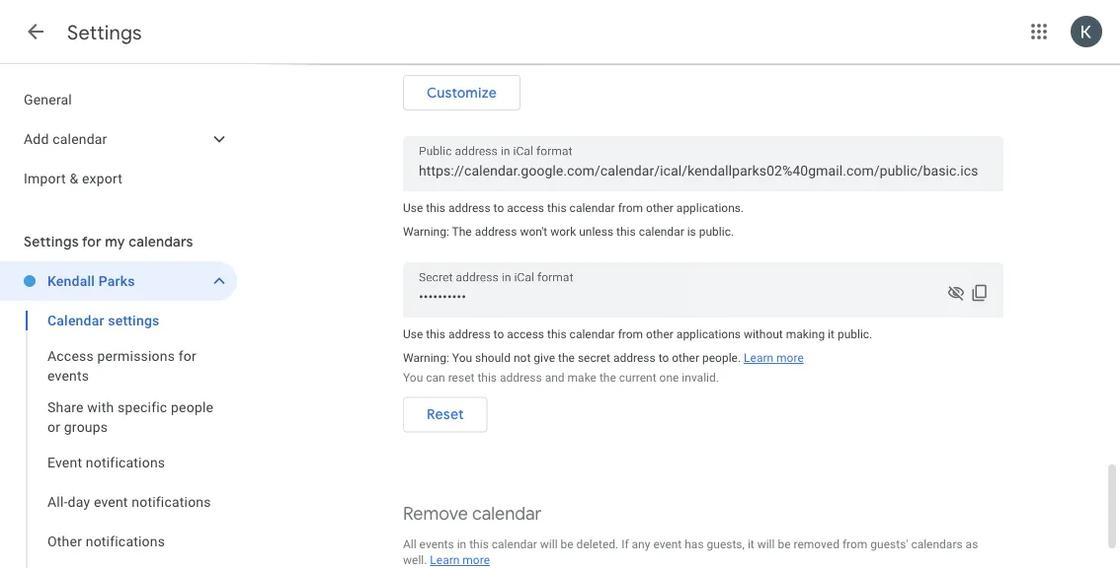 Task type: describe. For each thing, give the bounding box(es) containing it.
event inside all events in this calendar will be deleted. if any event has guests, it will be removed from guests' calendars as well.
[[653, 538, 682, 552]]

from for applications
[[618, 328, 643, 342]]

other for applications
[[646, 328, 674, 342]]

remove
[[403, 503, 468, 526]]

has
[[685, 538, 704, 552]]

all events in this calendar will be deleted. if any event has guests, it will be removed from guests' calendars as well.
[[403, 538, 978, 569]]

for inside access permissions for events
[[179, 348, 197, 365]]

learn more link for all events in this calendar will be deleted. if any event has guests, it will be removed from guests' calendars as well.
[[430, 555, 490, 569]]

address up should
[[448, 328, 491, 342]]

deleted.
[[577, 538, 619, 552]]

address up the
[[448, 202, 491, 216]]

2 will from the left
[[757, 538, 775, 552]]

calendar up unless at the top of the page
[[570, 202, 615, 216]]

kendall parks
[[47, 273, 135, 289]]

calendars inside all events in this calendar will be deleted. if any event has guests, it will be removed from guests' calendars as well.
[[911, 538, 963, 552]]

settings for settings
[[67, 20, 142, 45]]

settings for my calendars tree
[[0, 262, 237, 570]]

general
[[24, 91, 72, 108]]

from for applications.
[[618, 202, 643, 216]]

reset
[[448, 372, 475, 386]]

my
[[105, 233, 125, 251]]

make
[[568, 372, 597, 386]]

unless
[[579, 226, 614, 240]]

2 vertical spatial to
[[659, 352, 669, 366]]

calendar inside 'use this address to access this calendar from other applications without making it public. warning: you should not give the secret address to other people. learn more'
[[570, 328, 615, 342]]

this inside all events in this calendar will be deleted. if any event has guests, it will be removed from guests' calendars as well.
[[469, 538, 489, 552]]

kendall parks tree item
[[0, 262, 237, 301]]

learn more link for warning: you should not give the secret address to other people.
[[744, 352, 804, 366]]

use this address to access this calendar from other applications without making it public. warning: you should not give the secret address to other people. learn more
[[403, 328, 873, 366]]

guests,
[[707, 538, 745, 552]]

it inside 'use this address to access this calendar from other applications without making it public. warning: you should not give the secret address to other people. learn more'
[[828, 328, 835, 342]]

1 vertical spatial you
[[403, 372, 423, 386]]

event inside "settings for my calendars" tree
[[94, 494, 128, 511]]

1 be from the left
[[561, 538, 574, 552]]

remove calendar
[[403, 503, 542, 526]]

address down not
[[500, 372, 542, 386]]

access for unless
[[507, 202, 544, 216]]

all
[[403, 538, 417, 552]]

as
[[966, 538, 978, 552]]

events inside access permissions for events
[[47, 368, 89, 384]]

with
[[87, 400, 114, 416]]

calendar
[[47, 313, 104, 329]]

event
[[47, 455, 82, 471]]

use for use this address to access this calendar from other applications. warning: the address won't work unless this calendar is public.
[[403, 202, 423, 216]]

0 vertical spatial for
[[82, 233, 102, 251]]

is
[[687, 226, 696, 240]]

people
[[171, 400, 214, 416]]

all-
[[47, 494, 68, 511]]

permissions
[[97, 348, 175, 365]]

and
[[545, 372, 565, 386]]

calendar inside all events in this calendar will be deleted. if any event has guests, it will be removed from guests' calendars as well.
[[492, 538, 537, 552]]

other for applications.
[[646, 202, 674, 216]]

you can reset this address and make the current one invalid.
[[403, 372, 719, 386]]

notifications for other notifications
[[86, 534, 165, 550]]

warning: inside 'use this address to access this calendar from other applications without making it public. warning: you should not give the secret address to other people. learn more'
[[403, 352, 449, 366]]

customize
[[427, 84, 497, 102]]

work
[[550, 226, 576, 240]]

not
[[514, 352, 531, 366]]

reset
[[427, 407, 464, 425]]

calendar left is
[[639, 226, 684, 240]]

access for you
[[507, 328, 544, 342]]

well.
[[403, 555, 427, 569]]

from inside all events in this calendar will be deleted. if any event has guests, it will be removed from guests' calendars as well.
[[843, 538, 868, 552]]

the inside 'use this address to access this calendar from other applications without making it public. warning: you should not give the secret address to other people. learn more'
[[558, 352, 575, 366]]

add calendar
[[24, 131, 107, 147]]

share
[[47, 400, 84, 416]]

export
[[82, 170, 123, 187]]

or
[[47, 419, 60, 436]]

reset button
[[403, 392, 488, 440]]

0 horizontal spatial more
[[463, 555, 490, 569]]



Task type: locate. For each thing, give the bounding box(es) containing it.
access
[[47, 348, 94, 365]]

1 horizontal spatial calendars
[[911, 538, 963, 552]]

0 horizontal spatial be
[[561, 538, 574, 552]]

2 vertical spatial notifications
[[86, 534, 165, 550]]

you left can
[[403, 372, 423, 386]]

0 vertical spatial event
[[94, 494, 128, 511]]

warning: inside use this address to access this calendar from other applications. warning: the address won't work unless this calendar is public.
[[403, 226, 449, 240]]

events
[[47, 368, 89, 384], [419, 538, 454, 552]]

share with specific people or groups
[[47, 400, 214, 436]]

settings up 'kendall'
[[24, 233, 79, 251]]

1 horizontal spatial you
[[452, 352, 472, 366]]

calendars
[[129, 233, 193, 251], [911, 538, 963, 552]]

0 vertical spatial you
[[452, 352, 472, 366]]

2 be from the left
[[778, 538, 791, 552]]

more down making
[[777, 352, 804, 366]]

from inside 'use this address to access this calendar from other applications without making it public. warning: you should not give the secret address to other people. learn more'
[[618, 328, 643, 342]]

0 horizontal spatial you
[[403, 372, 423, 386]]

1 vertical spatial events
[[419, 538, 454, 552]]

1 vertical spatial it
[[748, 538, 754, 552]]

calendar down remove calendar
[[492, 538, 537, 552]]

0 vertical spatial public.
[[699, 226, 734, 240]]

public. inside use this address to access this calendar from other applications. warning: the address won't work unless this calendar is public.
[[699, 226, 734, 240]]

other up one
[[646, 328, 674, 342]]

invalid.
[[682, 372, 719, 386]]

be
[[561, 538, 574, 552], [778, 538, 791, 552]]

address right the
[[475, 226, 517, 240]]

to
[[494, 202, 504, 216], [494, 328, 504, 342], [659, 352, 669, 366]]

if
[[622, 538, 629, 552]]

to for warning:
[[494, 328, 504, 342]]

1 vertical spatial access
[[507, 328, 544, 342]]

calendar inside tree
[[53, 131, 107, 147]]

notifications down event notifications
[[132, 494, 211, 511]]

1 will from the left
[[540, 538, 558, 552]]

from
[[618, 202, 643, 216], [618, 328, 643, 342], [843, 538, 868, 552]]

settings for settings for my calendars
[[24, 233, 79, 251]]

from up current
[[618, 328, 643, 342]]

notifications up all-day event notifications
[[86, 455, 165, 471]]

for left my
[[82, 233, 102, 251]]

warning:
[[403, 226, 449, 240], [403, 352, 449, 366]]

group containing calendar settings
[[0, 301, 237, 570]]

0 vertical spatial settings
[[67, 20, 142, 45]]

more inside 'use this address to access this calendar from other applications without making it public. warning: you should not give the secret address to other people. learn more'
[[777, 352, 804, 366]]

1 vertical spatial for
[[179, 348, 197, 365]]

1 vertical spatial warning:
[[403, 352, 449, 366]]

secret
[[578, 352, 610, 366]]

you
[[452, 352, 472, 366], [403, 372, 423, 386]]

day
[[68, 494, 90, 511]]

you inside 'use this address to access this calendar from other applications without making it public. warning: you should not give the secret address to other people. learn more'
[[452, 352, 472, 366]]

1 use from the top
[[403, 202, 423, 216]]

give
[[534, 352, 555, 366]]

event
[[94, 494, 128, 511], [653, 538, 682, 552]]

to inside use this address to access this calendar from other applications. warning: the address won't work unless this calendar is public.
[[494, 202, 504, 216]]

for
[[82, 233, 102, 251], [179, 348, 197, 365]]

access
[[507, 202, 544, 216], [507, 328, 544, 342]]

0 horizontal spatial calendars
[[129, 233, 193, 251]]

1 vertical spatial learn
[[430, 555, 460, 569]]

settings for my calendars
[[24, 233, 193, 251]]

use inside use this address to access this calendar from other applications. warning: the address won't work unless this calendar is public.
[[403, 202, 423, 216]]

0 horizontal spatial event
[[94, 494, 128, 511]]

calendar
[[53, 131, 107, 147], [570, 202, 615, 216], [639, 226, 684, 240], [570, 328, 615, 342], [472, 503, 542, 526], [492, 538, 537, 552]]

0 vertical spatial from
[[618, 202, 643, 216]]

1 vertical spatial public.
[[838, 328, 873, 342]]

removed
[[794, 538, 840, 552]]

settings
[[108, 313, 159, 329]]

1 horizontal spatial the
[[600, 372, 616, 386]]

notifications
[[86, 455, 165, 471], [132, 494, 211, 511], [86, 534, 165, 550]]

access up 'won't'
[[507, 202, 544, 216]]

1 vertical spatial to
[[494, 328, 504, 342]]

1 vertical spatial other
[[646, 328, 674, 342]]

will
[[540, 538, 558, 552], [757, 538, 775, 552]]

groups
[[64, 419, 108, 436]]

1 vertical spatial more
[[463, 555, 490, 569]]

other notifications
[[47, 534, 165, 550]]

0 horizontal spatial the
[[558, 352, 575, 366]]

import
[[24, 170, 66, 187]]

settings right go back image
[[67, 20, 142, 45]]

1 horizontal spatial more
[[777, 352, 804, 366]]

2 vertical spatial from
[[843, 538, 868, 552]]

other up invalid.
[[672, 352, 699, 366]]

making
[[786, 328, 825, 342]]

1 vertical spatial use
[[403, 328, 423, 342]]

events inside all events in this calendar will be deleted. if any event has guests, it will be removed from guests' calendars as well.
[[419, 538, 454, 552]]

import & export
[[24, 170, 123, 187]]

tree containing general
[[0, 80, 237, 199]]

0 horizontal spatial learn
[[430, 555, 460, 569]]

other left 'applications.'
[[646, 202, 674, 216]]

public. inside 'use this address to access this calendar from other applications without making it public. warning: you should not give the secret address to other people. learn more'
[[838, 328, 873, 342]]

group
[[0, 301, 237, 570]]

access permissions for events
[[47, 348, 197, 384]]

0 horizontal spatial learn more link
[[430, 555, 490, 569]]

0 vertical spatial other
[[646, 202, 674, 216]]

specific
[[118, 400, 167, 416]]

1 vertical spatial from
[[618, 328, 643, 342]]

without
[[744, 328, 783, 342]]

0 vertical spatial learn
[[744, 352, 774, 366]]

1 vertical spatial notifications
[[132, 494, 211, 511]]

1 vertical spatial calendars
[[911, 538, 963, 552]]

current
[[619, 372, 657, 386]]

1 vertical spatial the
[[600, 372, 616, 386]]

0 vertical spatial notifications
[[86, 455, 165, 471]]

0 vertical spatial access
[[507, 202, 544, 216]]

0 vertical spatial events
[[47, 368, 89, 384]]

calendar up learn more
[[472, 503, 542, 526]]

can
[[426, 372, 445, 386]]

you up reset
[[452, 352, 472, 366]]

will left deleted.
[[540, 538, 558, 552]]

learn
[[744, 352, 774, 366], [430, 555, 460, 569]]

all-day event notifications
[[47, 494, 211, 511]]

go back image
[[24, 20, 47, 43]]

learn more link down in
[[430, 555, 490, 569]]

None text field
[[419, 284, 988, 312]]

1 horizontal spatial learn
[[744, 352, 774, 366]]

from inside use this address to access this calendar from other applications. warning: the address won't work unless this calendar is public.
[[618, 202, 643, 216]]

the
[[558, 352, 575, 366], [600, 372, 616, 386]]

0 horizontal spatial will
[[540, 538, 558, 552]]

learn more link
[[744, 352, 804, 366], [430, 555, 490, 569]]

warning: left the
[[403, 226, 449, 240]]

from left guests'
[[843, 538, 868, 552]]

other inside use this address to access this calendar from other applications. warning: the address won't work unless this calendar is public.
[[646, 202, 674, 216]]

tree
[[0, 80, 237, 199]]

1 horizontal spatial it
[[828, 328, 835, 342]]

0 vertical spatial the
[[558, 352, 575, 366]]

0 horizontal spatial it
[[748, 538, 754, 552]]

calendar settings
[[47, 313, 159, 329]]

other
[[47, 534, 82, 550]]

learn down without
[[744, 352, 774, 366]]

1 horizontal spatial be
[[778, 538, 791, 552]]

access inside 'use this address to access this calendar from other applications without making it public. warning: you should not give the secret address to other people. learn more'
[[507, 328, 544, 342]]

2 use from the top
[[403, 328, 423, 342]]

from left 'applications.'
[[618, 202, 643, 216]]

be left removed
[[778, 538, 791, 552]]

0 vertical spatial use
[[403, 202, 423, 216]]

applications
[[677, 328, 741, 342]]

&
[[70, 170, 78, 187]]

event right any
[[653, 538, 682, 552]]

it right making
[[828, 328, 835, 342]]

2 warning: from the top
[[403, 352, 449, 366]]

learn more
[[430, 555, 490, 569]]

it
[[828, 328, 835, 342], [748, 538, 754, 552]]

1 horizontal spatial events
[[419, 538, 454, 552]]

calendar up secret
[[570, 328, 615, 342]]

to for work
[[494, 202, 504, 216]]

other
[[646, 202, 674, 216], [646, 328, 674, 342], [672, 352, 699, 366]]

calendars right my
[[129, 233, 193, 251]]

will right guests,
[[757, 538, 775, 552]]

0 vertical spatial more
[[777, 352, 804, 366]]

use for use this address to access this calendar from other applications without making it public. warning: you should not give the secret address to other people. learn more
[[403, 328, 423, 342]]

0 vertical spatial calendars
[[129, 233, 193, 251]]

more down in
[[463, 555, 490, 569]]

1 vertical spatial event
[[653, 538, 682, 552]]

one
[[659, 372, 679, 386]]

event notifications
[[47, 455, 165, 471]]

the up you can reset this address and make the current one invalid.
[[558, 352, 575, 366]]

use
[[403, 202, 423, 216], [403, 328, 423, 342]]

1 horizontal spatial learn more link
[[744, 352, 804, 366]]

it inside all events in this calendar will be deleted. if any event has guests, it will be removed from guests' calendars as well.
[[748, 538, 754, 552]]

kendall
[[47, 273, 95, 289]]

parks
[[98, 273, 135, 289]]

notifications down all-day event notifications
[[86, 534, 165, 550]]

any
[[632, 538, 650, 552]]

settings heading
[[67, 20, 142, 45]]

the down secret
[[600, 372, 616, 386]]

event right day
[[94, 494, 128, 511]]

1 horizontal spatial for
[[179, 348, 197, 365]]

the
[[452, 226, 472, 240]]

2 vertical spatial other
[[672, 352, 699, 366]]

guests'
[[871, 538, 908, 552]]

None text field
[[419, 158, 988, 185]]

learn inside 'use this address to access this calendar from other applications without making it public. warning: you should not give the secret address to other people. learn more'
[[744, 352, 774, 366]]

1 horizontal spatial event
[[653, 538, 682, 552]]

this
[[426, 202, 445, 216], [547, 202, 567, 216], [616, 226, 636, 240], [426, 328, 445, 342], [547, 328, 567, 342], [478, 372, 497, 386], [469, 538, 489, 552]]

0 vertical spatial to
[[494, 202, 504, 216]]

1 horizontal spatial will
[[757, 538, 775, 552]]

public. right making
[[838, 328, 873, 342]]

access inside use this address to access this calendar from other applications. warning: the address won't work unless this calendar is public.
[[507, 202, 544, 216]]

1 access from the top
[[507, 202, 544, 216]]

public. down 'applications.'
[[699, 226, 734, 240]]

learn down in
[[430, 555, 460, 569]]

should
[[475, 352, 511, 366]]

1 vertical spatial settings
[[24, 233, 79, 251]]

access up not
[[507, 328, 544, 342]]

0 horizontal spatial events
[[47, 368, 89, 384]]

public.
[[699, 226, 734, 240], [838, 328, 873, 342]]

tree item
[[0, 562, 237, 570]]

address up current
[[613, 352, 656, 366]]

0 vertical spatial warning:
[[403, 226, 449, 240]]

2 access from the top
[[507, 328, 544, 342]]

be left deleted.
[[561, 538, 574, 552]]

0 vertical spatial it
[[828, 328, 835, 342]]

more
[[777, 352, 804, 366], [463, 555, 490, 569]]

use inside 'use this address to access this calendar from other applications without making it public. warning: you should not give the secret address to other people. learn more'
[[403, 328, 423, 342]]

1 horizontal spatial public.
[[838, 328, 873, 342]]

it right guests,
[[748, 538, 754, 552]]

0 horizontal spatial public.
[[699, 226, 734, 240]]

people.
[[702, 352, 741, 366]]

in
[[457, 538, 466, 552]]

calendar up & on the left
[[53, 131, 107, 147]]

for right permissions
[[179, 348, 197, 365]]

use this address to access this calendar from other applications. warning: the address won't work unless this calendar is public.
[[403, 202, 744, 240]]

0 horizontal spatial for
[[82, 233, 102, 251]]

calendars left the as
[[911, 538, 963, 552]]

address
[[448, 202, 491, 216], [475, 226, 517, 240], [448, 328, 491, 342], [613, 352, 656, 366], [500, 372, 542, 386]]

settings
[[67, 20, 142, 45], [24, 233, 79, 251]]

notifications for event notifications
[[86, 455, 165, 471]]

won't
[[520, 226, 548, 240]]

0 vertical spatial learn more link
[[744, 352, 804, 366]]

learn more link down without
[[744, 352, 804, 366]]

add
[[24, 131, 49, 147]]

1 vertical spatial learn more link
[[430, 555, 490, 569]]

applications.
[[677, 202, 744, 216]]

warning: up can
[[403, 352, 449, 366]]

events down access
[[47, 368, 89, 384]]

1 warning: from the top
[[403, 226, 449, 240]]

events left in
[[419, 538, 454, 552]]



Task type: vqa. For each thing, say whether or not it's contained in the screenshot.
Phases of the Moon tree item
no



